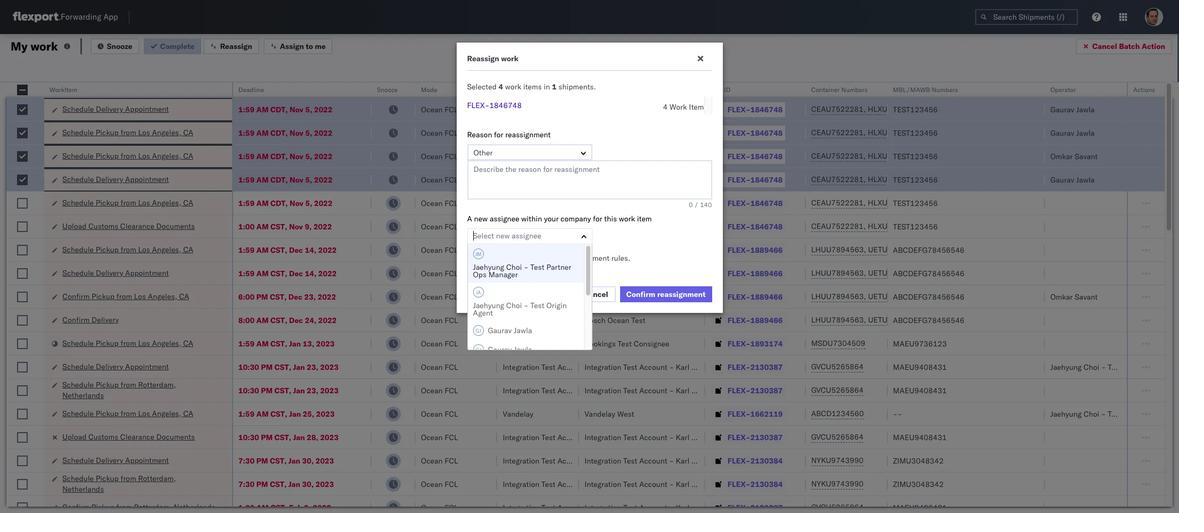 Task type: locate. For each thing, give the bounding box(es) containing it.
angeles, for 1:59 am cst, jan 13, 2023
[[152, 338, 181, 348]]

snooze left mode
[[377, 86, 398, 94]]

lhuu7894563, uetu5238478 for schedule pickup from los angeles, ca
[[812, 245, 920, 255]]

agent
[[473, 308, 493, 318], [1147, 362, 1167, 372]]

0 vertical spatial snooze
[[107, 41, 132, 51]]

4 work item
[[663, 102, 704, 112]]

upload inside button
[[62, 221, 86, 231]]

9 resize handle column header from the left
[[875, 83, 888, 513]]

10:30 pm cst, jan 23, 2023
[[238, 362, 339, 372], [238, 386, 339, 395]]

cancel button
[[576, 287, 616, 302]]

3 1:59 am cdt, nov 5, 2022 from the top
[[238, 152, 333, 161]]

4 appointment from the top
[[125, 362, 169, 371]]

0 vertical spatial schedule pickup from rotterdam, netherlands button
[[62, 379, 218, 402]]

1 vertical spatial flex-2130384
[[728, 480, 783, 489]]

0 vertical spatial netherlands
[[62, 391, 104, 400]]

pickup for confirm pickup from los angeles, ca link at the left of the page
[[91, 292, 114, 301]]

snooze down app
[[107, 41, 132, 51]]

flex-
[[467, 101, 490, 110], [728, 105, 751, 114], [728, 128, 751, 138], [728, 152, 751, 161], [728, 175, 751, 185], [728, 198, 751, 208], [728, 222, 751, 231], [728, 245, 751, 255], [728, 269, 751, 278], [728, 292, 751, 302], [728, 316, 751, 325], [728, 339, 751, 349], [728, 362, 751, 372], [728, 386, 751, 395], [728, 409, 751, 419], [728, 433, 751, 442], [728, 456, 751, 466], [728, 480, 751, 489], [728, 503, 751, 513]]

1 vertical spatial jaehyung choi - test origin agent
[[1051, 362, 1167, 372]]

1 flex-2130387 from the top
[[728, 362, 783, 372]]

cst, down 1:59 am cst, jan 13, 2023 at the left
[[275, 362, 291, 372]]

pickup for schedule pickup from rotterdam, netherlands link for 7:30
[[96, 474, 119, 483]]

2022
[[314, 105, 333, 114], [314, 128, 333, 138], [314, 152, 333, 161], [314, 175, 333, 185], [314, 198, 333, 208], [314, 222, 332, 231], [318, 245, 337, 255], [318, 269, 337, 278], [318, 292, 336, 302], [318, 316, 337, 325]]

1 vertical spatial snooze
[[377, 86, 398, 94]]

1 vertical spatial schedule pickup from rotterdam, netherlands
[[62, 474, 176, 494]]

jaehyung choi - test origin agent up the jaehyung choi - test destination agen
[[1051, 362, 1167, 372]]

from
[[121, 128, 136, 137], [121, 151, 136, 161], [121, 198, 136, 207], [121, 245, 136, 254], [116, 292, 132, 301], [121, 338, 136, 348], [121, 380, 136, 390], [121, 409, 136, 418], [121, 474, 136, 483], [116, 502, 132, 512]]

10 ocean fcl from the top
[[421, 316, 458, 325]]

choi right 'action'
[[506, 263, 522, 272]]

2130384
[[751, 456, 783, 466], [751, 480, 783, 489]]

2 vertical spatial 10:30
[[238, 433, 259, 442]]

1 vertical spatial nyku9743990
[[812, 479, 864, 489]]

4 ceau7522281, from the top
[[812, 175, 866, 184]]

4 1:59 from the top
[[238, 175, 255, 185]]

2 1:00 from the top
[[238, 503, 255, 513]]

4 maeu9408431 from the top
[[893, 503, 947, 513]]

angeles, inside 'button'
[[148, 292, 177, 301]]

schedule for schedule pickup from rotterdam, netherlands button corresponding to 7:30 pm cst, jan 30, 2023
[[62, 474, 94, 483]]

2 omkar savant from the top
[[1051, 292, 1098, 302]]

7 1:59 from the top
[[238, 269, 255, 278]]

schedule pickup from los angeles, ca button for 1:59 am cdt, nov 5, 2022
[[62, 197, 193, 209]]

11 schedule from the top
[[62, 409, 94, 418]]

cst, for schedule pickup from los angeles, ca 'link' associated with 1:59 am cst, jan 13, 2023
[[271, 339, 287, 349]]

2 vandelay from the left
[[585, 409, 616, 419]]

0 vertical spatial 30,
[[302, 456, 314, 466]]

clearance inside button
[[120, 221, 154, 231]]

from for 10:30 schedule pickup from rotterdam, netherlands link
[[121, 380, 136, 390]]

pickup for second schedule pickup from los angeles, ca 'link' from the top
[[96, 151, 119, 161]]

schedule pickup from los angeles, ca for 1:59 am cst, jan 25, 2023
[[62, 409, 193, 418]]

0 vertical spatial jaehyung choi - test origin agent
[[473, 301, 567, 318]]

1 vertical spatial 1:59 am cst, dec 14, 2022
[[238, 269, 337, 278]]

schedule delivery appointment link down workitem button
[[62, 104, 169, 114]]

7:30 down 10:30 pm cst, jan 28, 2023
[[238, 456, 255, 466]]

2 1:59 am cst, dec 14, 2022 from the top
[[238, 269, 337, 278]]

confirm pickup from rotterdam, netherlands button
[[62, 502, 215, 513]]

2 resize handle column header from the left
[[219, 83, 232, 513]]

cancel down assignment
[[584, 290, 608, 299]]

reassign work
[[467, 54, 519, 63]]

7:30 pm cst, jan 30, 2023 up 1:00 am cst, feb 3, 2023
[[238, 480, 334, 489]]

0 vertical spatial 7:30
[[238, 456, 255, 466]]

schedule pickup from los angeles, ca for 1:59 am cst, dec 14, 2022
[[62, 245, 193, 254]]

2 schedule pickup from rotterdam, netherlands link from the top
[[62, 473, 218, 494]]

gaurav
[[1051, 105, 1075, 114], [1051, 128, 1075, 138], [1051, 175, 1075, 185], [488, 326, 512, 336], [488, 345, 512, 355]]

1 maeu9408431 from the top
[[893, 362, 947, 372]]

schedule delivery appointment link for 1:59 am cst, dec 14, 2022
[[62, 268, 169, 278]]

3 flex-1889466 from the top
[[728, 292, 783, 302]]

2 vertical spatial netherlands
[[174, 502, 215, 512]]

1 vertical spatial cancel
[[584, 290, 608, 299]]

cst, down 1:59 am cst, jan 25, 2023
[[275, 433, 291, 442]]

jaehyung inside jaehyung choi - test partner ops manager
[[473, 263, 504, 272]]

1 vertical spatial 10:30
[[238, 386, 259, 395]]

from for 1:59 am cdt, nov 5, 2022's schedule pickup from los angeles, ca 'link'
[[121, 198, 136, 207]]

omkar for test123456
[[1051, 152, 1073, 161]]

maeu9736123
[[893, 339, 947, 349]]

1 7:30 from the top
[[238, 456, 255, 466]]

schedule for schedule pickup from los angeles, ca button related to 1:59 am cst, jan 13, 2023
[[62, 338, 94, 348]]

5, for second schedule pickup from los angeles, ca 'link' from the top
[[305, 152, 312, 161]]

resize handle column header
[[31, 83, 44, 513], [219, 83, 232, 513], [359, 83, 372, 513], [403, 83, 416, 513], [485, 83, 498, 513], [567, 83, 579, 513], [693, 83, 705, 513], [793, 83, 806, 513], [875, 83, 888, 513], [1033, 83, 1046, 513], [1115, 83, 1127, 513], [1152, 83, 1165, 513]]

30, up the 3,
[[302, 480, 314, 489]]

0 vertical spatial new
[[474, 214, 488, 224]]

1 vertical spatial schedule pickup from rotterdam, netherlands link
[[62, 473, 218, 494]]

4 schedule delivery appointment link from the top
[[62, 361, 169, 372]]

schedule delivery appointment button up confirm pickup from los angeles, ca
[[62, 268, 169, 279]]

6:00 pm cst, dec 23, 2022
[[238, 292, 336, 302]]

netherlands for 7:30 pm cst, jan 30, 2023
[[62, 484, 104, 494]]

ocean
[[421, 105, 443, 114], [526, 105, 548, 114], [421, 128, 443, 138], [526, 128, 548, 138], [421, 152, 443, 161], [526, 152, 548, 161], [608, 152, 630, 161], [421, 175, 443, 185], [526, 175, 548, 185], [608, 175, 630, 185], [421, 198, 443, 208], [526, 198, 548, 208], [608, 198, 630, 208], [421, 222, 443, 231], [526, 222, 548, 231], [608, 222, 630, 231], [421, 245, 443, 255], [526, 245, 548, 255], [608, 245, 630, 255], [421, 269, 443, 278], [526, 269, 548, 278], [608, 269, 630, 278], [421, 292, 443, 302], [526, 292, 548, 302], [608, 292, 630, 302], [421, 316, 443, 325], [608, 316, 630, 325], [421, 339, 443, 349], [421, 362, 443, 372], [421, 386, 443, 395], [421, 409, 443, 419], [421, 433, 443, 442], [421, 456, 443, 466], [421, 480, 443, 489], [421, 503, 443, 513]]

dec
[[289, 245, 303, 255], [289, 269, 303, 278], [289, 292, 303, 302], [289, 316, 303, 325]]

numbers
[[842, 86, 868, 94], [932, 86, 958, 94]]

7 fcl from the top
[[445, 245, 458, 255]]

for
[[494, 130, 504, 140], [593, 214, 603, 224]]

1 vertical spatial rotterdam,
[[138, 474, 176, 483]]

new right a
[[474, 214, 488, 224]]

schedule delivery appointment for 10:30 pm cst, jan 23, 2023
[[62, 362, 169, 371]]

0 vertical spatial upload customs clearance documents
[[62, 221, 195, 231]]

schedule pickup from los angeles, ca for 1:59 am cdt, nov 5, 2022
[[62, 198, 193, 207]]

rotterdam, for 1:00 am cst, feb 3, 2023
[[134, 502, 172, 512]]

new for a
[[474, 214, 488, 224]]

4 lhuu7894563, from the top
[[812, 315, 867, 325]]

schedule for 1:59 am cst, dec 14, 2022's schedule pickup from los angeles, ca button
[[62, 245, 94, 254]]

1 horizontal spatial vandelay
[[585, 409, 616, 419]]

1:59 am cdt, nov 5, 2022 for sixth schedule pickup from los angeles, ca 'link' from the bottom of the page
[[238, 128, 333, 138]]

2023 right 25,
[[316, 409, 335, 419]]

1 2130384 from the top
[[751, 456, 783, 466]]

batch
[[1119, 41, 1140, 51]]

4 left "work"
[[663, 102, 668, 112]]

ca for 1:59 am cst, jan 13, 2023
[[183, 338, 193, 348]]

savant for test123456
[[1075, 152, 1098, 161]]

1 horizontal spatial snooze
[[377, 86, 398, 94]]

select
[[473, 231, 494, 241]]

5 resize handle column header from the left
[[485, 83, 498, 513]]

Search Shipments (/) text field
[[976, 9, 1078, 25]]

0 vertical spatial upload
[[62, 221, 86, 231]]

0 vertical spatial rotterdam,
[[138, 380, 176, 390]]

cst, left 9,
[[271, 222, 287, 231]]

customs for 1st upload customs clearance documents link from the bottom
[[88, 432, 118, 442]]

mode
[[421, 86, 437, 94]]

flexport. image
[[13, 12, 61, 22]]

0 vertical spatial 10:30 pm cst, jan 23, 2023
[[238, 362, 339, 372]]

jaehyung
[[473, 263, 504, 272], [473, 301, 504, 310], [1051, 362, 1082, 372], [1051, 409, 1082, 419]]

origin up destination on the right bottom of the page
[[1124, 362, 1145, 372]]

1 vertical spatial upload customs clearance documents
[[62, 432, 195, 442]]

schedule delivery appointment link for 1:59 am cdt, nov 5, 2022
[[62, 104, 169, 114]]

2 customs from the top
[[88, 432, 118, 442]]

netherlands inside button
[[174, 502, 215, 512]]

1 vertical spatial savant
[[1075, 292, 1098, 302]]

0 vertical spatial origin
[[547, 301, 567, 310]]

ja
[[476, 289, 481, 295]]

schedule delivery appointment up confirm pickup from rotterdam, netherlands
[[62, 456, 169, 465]]

los for 1:59 am cst, jan 13, 2023
[[138, 338, 150, 348]]

1 horizontal spatial numbers
[[932, 86, 958, 94]]

14, for schedule pickup from los angeles, ca
[[305, 245, 317, 255]]

confirm pickup from los angeles, ca button
[[62, 291, 189, 303]]

ops
[[473, 270, 487, 280]]

for right reason on the top
[[494, 130, 504, 140]]

lhuu7894563, for schedule delivery appointment
[[812, 268, 867, 278]]

west
[[617, 409, 635, 419]]

None checkbox
[[17, 85, 28, 95], [17, 128, 28, 138], [17, 245, 28, 255], [17, 292, 28, 302], [17, 315, 28, 326], [17, 338, 28, 349], [17, 362, 28, 373], [17, 432, 28, 443], [17, 456, 28, 466], [17, 479, 28, 490], [17, 85, 28, 95], [17, 128, 28, 138], [17, 245, 28, 255], [17, 292, 28, 302], [17, 315, 28, 326], [17, 338, 28, 349], [17, 362, 28, 373], [17, 432, 28, 443], [17, 456, 28, 466], [17, 479, 28, 490]]

destination
[[1124, 409, 1163, 419]]

schedule delivery appointment link up upload customs clearance documents button
[[62, 174, 169, 185]]

omkar
[[1051, 152, 1073, 161], [1051, 292, 1073, 302]]

1 vertical spatial zimu3048342
[[893, 480, 944, 489]]

10:30
[[238, 362, 259, 372], [238, 386, 259, 395], [238, 433, 259, 442]]

0 vertical spatial 7:30 pm cst, jan 30, 2023
[[238, 456, 334, 466]]

flex-1846748 link
[[467, 101, 522, 112]]

netherlands for 1:00 am cst, feb 3, 2023
[[174, 502, 215, 512]]

dec left 24,
[[289, 316, 303, 325]]

confirm delivery
[[62, 315, 119, 325]]

2 30, from the top
[[302, 480, 314, 489]]

schedule delivery appointment button down workitem button
[[62, 104, 169, 116]]

1 vertical spatial clearance
[[120, 432, 154, 442]]

2 7:30 pm cst, jan 30, 2023 from the top
[[238, 480, 334, 489]]

0 vertical spatial schedule pickup from rotterdam, netherlands link
[[62, 379, 218, 401]]

pm up 1:59 am cst, jan 25, 2023
[[261, 386, 273, 395]]

1 schedule pickup from rotterdam, netherlands button from the top
[[62, 379, 218, 402]]

1 vertical spatial 10:30 pm cst, jan 23, 2023
[[238, 386, 339, 395]]

choi up the jaehyung choi - test destination agen
[[1084, 362, 1100, 372]]

abcdefg78456546
[[893, 245, 965, 255], [893, 269, 965, 278], [893, 292, 965, 302], [893, 316, 965, 325]]

confirm inside 'button'
[[62, 292, 89, 301]]

1:59 am cst, dec 14, 2022 up 6:00 pm cst, dec 23, 2022 on the left
[[238, 269, 337, 278]]

0 horizontal spatial numbers
[[842, 86, 868, 94]]

1 vertical spatial 7:30
[[238, 480, 255, 489]]

jan left 25,
[[289, 409, 301, 419]]

5 schedule delivery appointment from the top
[[62, 456, 169, 465]]

1 vertical spatial agent
[[1147, 362, 1167, 372]]

cst, for confirm pickup from los angeles, ca link at the left of the page
[[270, 292, 287, 302]]

operator
[[1051, 86, 1076, 94]]

pickup for 1:59 am cst, jan 25, 2023 schedule pickup from los angeles, ca 'link'
[[96, 409, 119, 418]]

clearance for 1st upload customs clearance documents link from the bottom
[[120, 432, 154, 442]]

1 horizontal spatial for
[[593, 214, 603, 224]]

0 horizontal spatial cancel
[[584, 290, 608, 299]]

2 documents from the top
[[156, 432, 195, 442]]

reassign inside button
[[220, 41, 252, 51]]

schedule pickup from rotterdam, netherlands link for 7:30
[[62, 473, 218, 494]]

1 lhuu7894563, from the top
[[812, 245, 867, 255]]

1:59
[[238, 105, 255, 114], [238, 128, 255, 138], [238, 152, 255, 161], [238, 175, 255, 185], [238, 198, 255, 208], [238, 245, 255, 255], [238, 269, 255, 278], [238, 339, 255, 349], [238, 409, 255, 419]]

reassign up deadline
[[220, 41, 252, 51]]

dec down "1:00 am cst, nov 9, 2022"
[[289, 245, 303, 255]]

karl
[[594, 362, 608, 372], [676, 362, 690, 372], [594, 386, 608, 395], [676, 386, 690, 395], [594, 433, 608, 442], [676, 433, 690, 442], [594, 456, 608, 466], [676, 456, 690, 466], [594, 480, 608, 489], [676, 480, 690, 489], [594, 503, 608, 513], [676, 503, 690, 513]]

schedule delivery appointment button up confirm pickup from rotterdam, netherlands
[[62, 455, 169, 467]]

0 vertical spatial 1:00
[[238, 222, 255, 231]]

5 ocean fcl from the top
[[421, 198, 458, 208]]

1 savant from the top
[[1075, 152, 1098, 161]]

schedule delivery appointment down confirm delivery button
[[62, 362, 169, 371]]

reassign up the selected
[[467, 54, 499, 63]]

workitem
[[50, 86, 77, 94]]

1 vertical spatial 23,
[[307, 362, 318, 372]]

0 vertical spatial 10:30
[[238, 362, 259, 372]]

snooze
[[107, 41, 132, 51], [377, 86, 398, 94]]

vandelay for vandelay
[[503, 409, 534, 419]]

schedule delivery appointment button down confirm delivery button
[[62, 361, 169, 373]]

6 ceau7522281, from the top
[[812, 222, 866, 231]]

documents
[[156, 221, 195, 231], [156, 432, 195, 442]]

documents inside button
[[156, 221, 195, 231]]

pickup for 1:59 am cdt, nov 5, 2022's schedule pickup from los angeles, ca 'link'
[[96, 198, 119, 207]]

flex-1846748
[[467, 101, 522, 110], [728, 105, 783, 114], [728, 128, 783, 138], [728, 152, 783, 161], [728, 175, 783, 185], [728, 198, 783, 208], [728, 222, 783, 231]]

2 cdt, from the top
[[271, 128, 288, 138]]

abcdefg78456546 for schedule delivery appointment
[[893, 269, 965, 278]]

customs inside button
[[88, 221, 118, 231]]

5 fcl from the top
[[445, 198, 458, 208]]

dec up 6:00 pm cst, dec 23, 2022 on the left
[[289, 269, 303, 278]]

6 schedule from the top
[[62, 245, 94, 254]]

1 14, from the top
[[305, 245, 317, 255]]

1:00
[[238, 222, 255, 231], [238, 503, 255, 513]]

10:30 pm cst, jan 28, 2023
[[238, 433, 339, 442]]

18 fcl from the top
[[445, 503, 458, 513]]

2023 down 1:59 am cst, jan 13, 2023 at the left
[[320, 362, 339, 372]]

schedule for 5th schedule pickup from los angeles, ca button from the bottom
[[62, 151, 94, 161]]

1 vertical spatial 2130384
[[751, 480, 783, 489]]

5, for sixth schedule pickup from los angeles, ca 'link' from the bottom of the page
[[305, 128, 312, 138]]

3 gvcu5265864 from the top
[[812, 432, 864, 442]]

1 documents from the top
[[156, 221, 195, 231]]

8:00 am cst, dec 24, 2022
[[238, 316, 337, 325]]

schedule pickup from los angeles, ca button for 1:59 am cst, dec 14, 2022
[[62, 244, 193, 256]]

upload for 1st upload customs clearance documents link from the bottom
[[62, 432, 86, 442]]

angeles, for 1:59 am cdt, nov 5, 2022
[[152, 198, 181, 207]]

30, down 28, at the left bottom of page
[[302, 456, 314, 466]]

23, for confirm pickup from los angeles, ca
[[304, 292, 316, 302]]

from inside 'button'
[[116, 292, 132, 301]]

1 horizontal spatial reassignment
[[658, 290, 706, 299]]

flex-1893174
[[728, 339, 783, 349]]

4 1889466 from the top
[[751, 316, 783, 325]]

1 horizontal spatial cancel
[[1093, 41, 1118, 51]]

0 vertical spatial reassign
[[220, 41, 252, 51]]

app
[[103, 12, 118, 22]]

11 fcl from the top
[[445, 339, 458, 349]]

rules.
[[612, 253, 631, 263]]

from for 1:59 am cst, jan 25, 2023 schedule pickup from los angeles, ca 'link'
[[121, 409, 136, 418]]

cancel for cancel
[[584, 290, 608, 299]]

schedule delivery appointment button up upload customs clearance documents button
[[62, 174, 169, 186]]

0 horizontal spatial jaehyung choi - test origin agent
[[473, 301, 567, 318]]

los inside 'button'
[[134, 292, 146, 301]]

0 horizontal spatial 4
[[499, 82, 503, 92]]

2 1:59 am cdt, nov 5, 2022 from the top
[[238, 128, 333, 138]]

origin down "partner"
[[547, 301, 567, 310]]

1 vertical spatial customs
[[88, 432, 118, 442]]

schedule delivery appointment for 7:30 pm cst, jan 30, 2023
[[62, 456, 169, 465]]

schedule delivery appointment link up confirm pickup from los angeles, ca link at the left of the page
[[62, 268, 169, 278]]

5 am from the top
[[256, 198, 269, 208]]

ceau7522281, hlxu6269489, hlxu8034992
[[812, 104, 977, 114], [812, 128, 977, 137], [812, 151, 977, 161], [812, 175, 977, 184], [812, 198, 977, 208], [812, 222, 977, 231]]

3 schedule delivery appointment link from the top
[[62, 268, 169, 278]]

impact
[[533, 253, 556, 263]]

schedule delivery appointment up confirm pickup from los angeles, ca link at the left of the page
[[62, 268, 169, 278]]

schedule pickup from rotterdam, netherlands for 7:30 pm cst, jan 30, 2023
[[62, 474, 176, 494]]

nyku9743990
[[812, 456, 864, 465], [812, 479, 864, 489]]

pickup inside confirm pickup from rotterdam, netherlands link
[[91, 502, 114, 512]]

13 schedule from the top
[[62, 474, 94, 483]]

work
[[670, 102, 687, 112]]

1:59 for schedule pickup from los angeles, ca 'link' associated with 1:59 am cst, jan 13, 2023
[[238, 339, 255, 349]]

23, down "13,"
[[307, 362, 318, 372]]

choi
[[506, 263, 522, 272], [506, 301, 522, 310], [1084, 362, 1100, 372], [1084, 409, 1100, 419]]

new right select
[[496, 231, 510, 241]]

lhuu7894563, uetu5238478
[[812, 245, 920, 255], [812, 268, 920, 278], [812, 292, 920, 301], [812, 315, 920, 325]]

consignee right '1'
[[585, 86, 615, 94]]

0 horizontal spatial snooze
[[107, 41, 132, 51]]

los
[[138, 128, 150, 137], [138, 151, 150, 161], [138, 198, 150, 207], [138, 245, 150, 254], [134, 292, 146, 301], [138, 338, 150, 348], [138, 409, 150, 418]]

0 vertical spatial schedule pickup from rotterdam, netherlands
[[62, 380, 176, 400]]

ocean fcl
[[421, 105, 458, 114], [421, 128, 458, 138], [421, 152, 458, 161], [421, 175, 458, 185], [421, 198, 458, 208], [421, 222, 458, 231], [421, 245, 458, 255], [421, 269, 458, 278], [421, 292, 458, 302], [421, 316, 458, 325], [421, 339, 458, 349], [421, 362, 458, 372], [421, 386, 458, 395], [421, 409, 458, 419], [421, 433, 458, 442], [421, 456, 458, 466], [421, 480, 458, 489], [421, 503, 458, 513]]

1 vertical spatial upload
[[62, 432, 86, 442]]

0 vertical spatial omkar
[[1051, 152, 1073, 161]]

1893174
[[751, 339, 783, 349]]

cst, up 6:00 pm cst, dec 23, 2022 on the left
[[271, 269, 287, 278]]

1 horizontal spatial reassign
[[467, 54, 499, 63]]

None checkbox
[[17, 104, 28, 115], [17, 151, 28, 162], [17, 174, 28, 185], [17, 198, 28, 208], [17, 221, 28, 232], [17, 268, 28, 279], [17, 385, 28, 396], [17, 409, 28, 419], [17, 502, 28, 513], [17, 104, 28, 115], [17, 151, 28, 162], [17, 174, 28, 185], [17, 198, 28, 208], [17, 221, 28, 232], [17, 268, 28, 279], [17, 385, 28, 396], [17, 409, 28, 419], [17, 502, 28, 513]]

cst, for schedule delivery appointment "link" associated with 10:30 pm cst, jan 23, 2023
[[275, 362, 291, 372]]

1 vertical spatial schedule pickup from rotterdam, netherlands button
[[62, 473, 218, 496]]

assignee for a new assignee within your company for this work item
[[490, 214, 520, 224]]

netherlands
[[62, 391, 104, 400], [62, 484, 104, 494], [174, 502, 215, 512]]

3 schedule pickup from los angeles, ca link from the top
[[62, 197, 193, 208]]

1 horizontal spatial agent
[[1147, 362, 1167, 372]]

5 1:59 from the top
[[238, 198, 255, 208]]

0 vertical spatial cancel
[[1093, 41, 1118, 51]]

cst, down 8:00 am cst, dec 24, 2022
[[271, 339, 287, 349]]

pickup for schedule pickup from los angeles, ca 'link' associated with 1:59 am cst, jan 13, 2023
[[96, 338, 119, 348]]

pickup inside confirm pickup from los angeles, ca link
[[91, 292, 114, 301]]

account
[[558, 362, 586, 372], [640, 362, 668, 372], [558, 386, 586, 395], [640, 386, 668, 395], [558, 433, 586, 442], [640, 433, 668, 442], [558, 456, 586, 466], [640, 456, 668, 466], [558, 480, 586, 489], [640, 480, 668, 489], [558, 503, 586, 513], [640, 503, 668, 513]]

0 vertical spatial 2130384
[[751, 456, 783, 466]]

1 vertical spatial 14,
[[305, 269, 317, 278]]

0 horizontal spatial new
[[474, 214, 488, 224]]

integration
[[503, 362, 540, 372], [585, 362, 622, 372], [503, 386, 540, 395], [585, 386, 622, 395], [503, 433, 540, 442], [585, 433, 622, 442], [503, 456, 540, 466], [585, 456, 622, 466], [503, 480, 540, 489], [585, 480, 622, 489], [503, 503, 540, 513], [585, 503, 622, 513]]

2 flex-2130387 from the top
[[728, 386, 783, 395]]

agent up gj
[[473, 308, 493, 318]]

netherlands for 10:30 pm cst, jan 23, 2023
[[62, 391, 104, 400]]

7 ocean fcl from the top
[[421, 245, 458, 255]]

cst, up 8:00 am cst, dec 24, 2022
[[270, 292, 287, 302]]

pm down 10:30 pm cst, jan 28, 2023
[[256, 456, 268, 466]]

flex-1846748 button
[[711, 102, 785, 117], [711, 102, 785, 117], [711, 125, 785, 140], [711, 125, 785, 140], [711, 149, 785, 164], [711, 149, 785, 164], [711, 172, 785, 187], [711, 172, 785, 187], [711, 196, 785, 211], [711, 196, 785, 211], [711, 219, 785, 234], [711, 219, 785, 234]]

5, for 2nd schedule delivery appointment "link" from the top
[[305, 175, 312, 185]]

will
[[506, 253, 518, 263]]

1 vertical spatial omkar savant
[[1051, 292, 1098, 302]]

3,
[[304, 503, 311, 513]]

jaehyung choi - test origin agent up "flexport"
[[473, 301, 567, 318]]

numbers right container
[[842, 86, 868, 94]]

0 horizontal spatial reassign
[[220, 41, 252, 51]]

schedule pickup from los angeles, ca button for 1:59 am cst, jan 13, 2023
[[62, 338, 193, 350]]

13,
[[303, 339, 314, 349]]

0 vertical spatial clearance
[[120, 221, 154, 231]]

clearance
[[120, 221, 154, 231], [120, 432, 154, 442]]

list box containing jaehyung choi - test partner ops manager
[[468, 244, 592, 359]]

30,
[[302, 456, 314, 466], [302, 480, 314, 489]]

agen
[[1165, 409, 1180, 419]]

container
[[812, 86, 840, 94]]

4 hlxu8034992 from the top
[[925, 175, 977, 184]]

5 1:59 am cdt, nov 5, 2022 from the top
[[238, 198, 333, 208]]

assignee
[[490, 214, 520, 224], [512, 231, 542, 241]]

reason for reassignment
[[467, 130, 551, 140]]

7:30 pm cst, jan 30, 2023 down 10:30 pm cst, jan 28, 2023
[[238, 456, 334, 466]]

cst, down "1:00 am cst, nov 9, 2022"
[[271, 245, 287, 255]]

1 vertical spatial assignee
[[512, 231, 542, 241]]

uetu5238478 for confirm pickup from los angeles, ca
[[868, 292, 920, 301]]

0 vertical spatial assignee
[[490, 214, 520, 224]]

schedule pickup from rotterdam, netherlands for 10:30 pm cst, jan 23, 2023
[[62, 380, 176, 400]]

23, up 24,
[[304, 292, 316, 302]]

0 vertical spatial documents
[[156, 221, 195, 231]]

pm down 1:59 am cst, jan 25, 2023
[[261, 433, 273, 442]]

schedule pickup from los angeles, ca for 1:59 am cst, jan 13, 2023
[[62, 338, 193, 348]]

0 vertical spatial 14,
[[305, 245, 317, 255]]

1 1:59 am cst, dec 14, 2022 from the top
[[238, 245, 337, 255]]

confirm inside "link"
[[62, 315, 89, 325]]

ca inside 'button'
[[179, 292, 189, 301]]

1 vertical spatial origin
[[1124, 362, 1145, 372]]

assignee down within
[[512, 231, 542, 241]]

0 vertical spatial savant
[[1075, 152, 1098, 161]]

consignee down confirm reassignment
[[634, 339, 670, 349]]

0 vertical spatial zimu3048342
[[893, 456, 944, 466]]

10:30 up 1:59 am cst, jan 25, 2023
[[238, 386, 259, 395]]

2023
[[316, 339, 335, 349], [320, 362, 339, 372], [320, 386, 339, 395], [316, 409, 335, 419], [320, 433, 339, 442], [316, 456, 334, 466], [316, 480, 334, 489], [313, 503, 331, 513]]

lhuu7894563, uetu5238478 for confirm delivery
[[812, 315, 920, 325]]

4 right the selected
[[499, 82, 503, 92]]

list box
[[468, 244, 592, 359]]

forwarding app link
[[13, 12, 118, 22]]

flex-2130384
[[728, 456, 783, 466], [728, 480, 783, 489]]

2023 right the 3,
[[313, 503, 331, 513]]

1 vertical spatial 1:00
[[238, 503, 255, 513]]

delivery for 8:00 am cst, dec 24, 2022
[[91, 315, 119, 325]]

0 vertical spatial 23,
[[304, 292, 316, 302]]

dec for confirm pickup from los angeles, ca
[[289, 292, 303, 302]]

- inside jaehyung choi - test partner ops manager
[[524, 263, 529, 272]]

0 vertical spatial omkar savant
[[1051, 152, 1098, 161]]

23, up 25,
[[307, 386, 318, 395]]

cst, up 1:59 am cst, jan 25, 2023
[[275, 386, 291, 395]]

10:30 pm cst, jan 23, 2023 up 1:59 am cst, jan 25, 2023
[[238, 386, 339, 395]]

5 test123456 from the top
[[893, 198, 938, 208]]

0 vertical spatial customs
[[88, 221, 118, 231]]

lhuu7894563, for confirm delivery
[[812, 315, 867, 325]]

25,
[[303, 409, 314, 419]]

cst, up 1:59 am cst, jan 13, 2023 at the left
[[271, 316, 287, 325]]

maeu9408431
[[893, 362, 947, 372], [893, 386, 947, 395], [893, 433, 947, 442], [893, 503, 947, 513]]

0 vertical spatial flex-2130384
[[728, 456, 783, 466]]

3 abcdefg78456546 from the top
[[893, 292, 965, 302]]

2 fcl from the top
[[445, 128, 458, 138]]

delivery
[[96, 104, 123, 114], [96, 175, 123, 184], [96, 268, 123, 278], [91, 315, 119, 325], [96, 362, 123, 371], [96, 456, 123, 465]]

schedule delivery appointment button
[[62, 104, 169, 116], [62, 174, 169, 186], [62, 268, 169, 279], [62, 361, 169, 373], [62, 455, 169, 467]]

2 vertical spatial rotterdam,
[[134, 502, 172, 512]]

6 1:59 from the top
[[238, 245, 255, 255]]

reassign
[[220, 41, 252, 51], [467, 54, 499, 63]]

pm right the 6:00
[[256, 292, 268, 302]]

3 schedule from the top
[[62, 151, 94, 161]]

10:30 down 1:59 am cst, jan 13, 2023 at the left
[[238, 362, 259, 372]]

schedule pickup from los angeles, ca link for 1:59 am cdt, nov 5, 2022
[[62, 197, 193, 208]]

schedule
[[62, 104, 94, 114], [62, 128, 94, 137], [62, 151, 94, 161], [62, 175, 94, 184], [62, 198, 94, 207], [62, 245, 94, 254], [62, 268, 94, 278], [62, 338, 94, 348], [62, 362, 94, 371], [62, 380, 94, 390], [62, 409, 94, 418], [62, 456, 94, 465], [62, 474, 94, 483]]

0 horizontal spatial vandelay
[[503, 409, 534, 419]]

0 horizontal spatial for
[[494, 130, 504, 140]]

0 horizontal spatial origin
[[547, 301, 567, 310]]

assignee up select new assignee on the left top
[[490, 214, 520, 224]]

schedule delivery appointment link up confirm pickup from rotterdam, netherlands
[[62, 455, 169, 466]]

10:30 down 1:59 am cst, jan 25, 2023
[[238, 433, 259, 442]]

14, down 9,
[[305, 245, 317, 255]]

7 am from the top
[[256, 245, 269, 255]]

test inside jaehyung choi - test partner ops manager
[[531, 263, 545, 272]]

14, up 6:00 pm cst, dec 23, 2022 on the left
[[305, 269, 317, 278]]

rotterdam, for 10:30 pm cst, jan 23, 2023
[[138, 380, 176, 390]]

7 schedule from the top
[[62, 268, 94, 278]]

2 upload from the top
[[62, 432, 86, 442]]

1:59 for 1:59 am cdt, nov 5, 2022's schedule pickup from los angeles, ca 'link'
[[238, 198, 255, 208]]

upload for second upload customs clearance documents link from the bottom
[[62, 221, 86, 231]]

2 flex-2130384 from the top
[[728, 480, 783, 489]]

0 vertical spatial agent
[[473, 308, 493, 318]]

schedule for 10:30 pm cst, jan 23, 2023 schedule pickup from rotterdam, netherlands button
[[62, 380, 94, 390]]

los for 1:59 am cst, jan 25, 2023
[[138, 409, 150, 418]]

3 1:59 from the top
[[238, 152, 255, 161]]

1 vertical spatial upload customs clearance documents link
[[62, 432, 195, 442]]

1 vertical spatial 7:30 pm cst, jan 30, 2023
[[238, 480, 334, 489]]

container numbers
[[812, 86, 868, 94]]

schedule delivery appointment link down confirm delivery button
[[62, 361, 169, 372]]

new
[[474, 214, 488, 224], [496, 231, 510, 241]]

2 schedule from the top
[[62, 128, 94, 137]]

cancel left batch
[[1093, 41, 1118, 51]]

3 maeu9408431 from the top
[[893, 433, 947, 442]]

work right my
[[30, 39, 58, 54]]

10 am from the top
[[256, 339, 269, 349]]

cst, up 10:30 pm cst, jan 28, 2023
[[271, 409, 287, 419]]

0 vertical spatial 4
[[499, 82, 503, 92]]

1:00 for 1:00 am cst, feb 3, 2023
[[238, 503, 255, 513]]

uetu5238478 for schedule delivery appointment
[[868, 268, 920, 278]]

schedule for 6th schedule pickup from los angeles, ca button from the bottom of the page
[[62, 128, 94, 137]]

customs for second upload customs clearance documents link from the bottom
[[88, 221, 118, 231]]

0 vertical spatial nyku9743990
[[812, 456, 864, 465]]

7 resize handle column header from the left
[[693, 83, 705, 513]]

for left this
[[593, 214, 603, 224]]

2022 for 1:59 am cst, dec 14, 2022 schedule pickup from los angeles, ca 'link'
[[318, 245, 337, 255]]

cst, for second upload customs clearance documents link from the bottom
[[271, 222, 287, 231]]

agent inside list box
[[473, 308, 493, 318]]

confirm for confirm reassignment
[[627, 290, 656, 299]]

numbers inside 'button'
[[842, 86, 868, 94]]

jaehyung choi - test partner ops manager
[[473, 263, 572, 280]]

delivery inside "link"
[[91, 315, 119, 325]]

1 horizontal spatial jaehyung choi - test origin agent
[[1051, 362, 1167, 372]]

2 lhuu7894563, from the top
[[812, 268, 867, 278]]

cst, for confirm delivery "link"
[[271, 316, 287, 325]]

1 vertical spatial for
[[593, 214, 603, 224]]

schedule delivery appointment down workitem button
[[62, 104, 169, 114]]

12 ocean fcl from the top
[[421, 362, 458, 372]]

uetu5238478
[[868, 245, 920, 255], [868, 268, 920, 278], [868, 292, 920, 301], [868, 315, 920, 325]]

1 horizontal spatial new
[[496, 231, 510, 241]]

2 vertical spatial 23,
[[307, 386, 318, 395]]

8 am from the top
[[256, 269, 269, 278]]

3 1889466 from the top
[[751, 292, 783, 302]]

schedule delivery appointment button for 1:59 am cdt, nov 5, 2022
[[62, 104, 169, 116]]

16 fcl from the top
[[445, 456, 458, 466]]

1:59 am cst, dec 14, 2022 down "1:00 am cst, nov 9, 2022"
[[238, 245, 337, 255]]

origin
[[547, 301, 567, 310], [1124, 362, 1145, 372]]

9,
[[305, 222, 312, 231]]

1 vertical spatial 30,
[[302, 480, 314, 489]]

cst,
[[271, 222, 287, 231], [271, 245, 287, 255], [271, 269, 287, 278], [270, 292, 287, 302], [271, 316, 287, 325], [271, 339, 287, 349], [275, 362, 291, 372], [275, 386, 291, 395], [271, 409, 287, 419], [275, 433, 291, 442], [270, 456, 287, 466], [270, 480, 287, 489], [271, 503, 287, 513]]

23, for schedule delivery appointment
[[307, 362, 318, 372]]

cst, for 1:59 am cst, jan 25, 2023 schedule pickup from los angeles, ca 'link'
[[271, 409, 287, 419]]

Describe the reason for reassignment text field
[[467, 160, 712, 200]]

jan down 10:30 pm cst, jan 28, 2023
[[289, 456, 300, 466]]

3 cdt, from the top
[[271, 152, 288, 161]]

in
[[544, 82, 550, 92]]

1 vertical spatial reassign
[[467, 54, 499, 63]]

numbers inside button
[[932, 86, 958, 94]]

from for 1:59 am cst, dec 14, 2022 schedule pickup from los angeles, ca 'link'
[[121, 245, 136, 254]]

1 vertical spatial reassignment
[[658, 290, 706, 299]]

consignee right demo
[[554, 339, 590, 349]]

reassign for reassign
[[220, 41, 252, 51]]

dec up 8:00 am cst, dec 24, 2022
[[289, 292, 303, 302]]

14,
[[305, 245, 317, 255], [305, 269, 317, 278]]

feb
[[289, 503, 302, 513]]

1 resize handle column header from the left
[[31, 83, 44, 513]]

1:00 for 1:00 am cst, nov 9, 2022
[[238, 222, 255, 231]]

1 vertical spatial documents
[[156, 432, 195, 442]]

1 vertical spatial new
[[496, 231, 510, 241]]

1 vertical spatial 4
[[663, 102, 668, 112]]

rotterdam, inside button
[[134, 502, 172, 512]]

flex-1893174 button
[[711, 336, 785, 351], [711, 336, 785, 351]]

0 horizontal spatial agent
[[473, 308, 493, 318]]

schedule for 1:59 am cst, jan 25, 2023 schedule pickup from los angeles, ca button
[[62, 409, 94, 418]]

3 schedule pickup from los angeles, ca from the top
[[62, 198, 193, 207]]

5 schedule from the top
[[62, 198, 94, 207]]

0 vertical spatial 1:59 am cst, dec 14, 2022
[[238, 245, 337, 255]]

4 schedule delivery appointment button from the top
[[62, 361, 169, 373]]

1 vertical spatial omkar
[[1051, 292, 1073, 302]]

None field
[[473, 229, 476, 243]]

schedule delivery appointment up upload customs clearance documents button
[[62, 175, 169, 184]]

4 schedule pickup from los angeles, ca button from the top
[[62, 244, 193, 256]]

schedule pickup from los angeles, ca link for 1:59 am cst, jan 25, 2023
[[62, 408, 193, 419]]

numbers right mbl/mawb
[[932, 86, 958, 94]]

cst, left feb
[[271, 503, 287, 513]]



Task type: describe. For each thing, give the bounding box(es) containing it.
flex-1662119
[[728, 409, 783, 419]]

5 hlxu8034992 from the top
[[925, 198, 977, 208]]

1:59 for 1:59 am cst, jan 25, 2023 schedule pickup from los angeles, ca 'link'
[[238, 409, 255, 419]]

gj
[[476, 328, 481, 334]]

schedule delivery appointment button for 1:59 am cst, dec 14, 2022
[[62, 268, 169, 279]]

pickup for confirm pickup from rotterdam, netherlands link
[[91, 502, 114, 512]]

4 ocean fcl from the top
[[421, 175, 458, 185]]

upload customs clearance documents for second upload customs clearance documents link from the bottom
[[62, 221, 195, 231]]

schedule pickup from los angeles, ca link for 1:59 am cst, jan 13, 2023
[[62, 338, 193, 349]]

appointment for 1:59 am cdt, nov 5, 2022
[[125, 104, 169, 114]]

partner
[[547, 263, 572, 272]]

ca for 1:59 am cst, dec 14, 2022
[[183, 245, 193, 254]]

selected 4 work items in 1 shipments.
[[467, 82, 596, 92]]

schedule pickup from rotterdam, netherlands button for 10:30 pm cst, jan 23, 2023
[[62, 379, 218, 402]]

1 zimu3048342 from the top
[[893, 456, 944, 466]]

12 am from the top
[[256, 503, 269, 513]]

1:59 am cst, jan 25, 2023
[[238, 409, 335, 419]]

new for select
[[496, 231, 510, 241]]

16 ocean fcl from the top
[[421, 456, 458, 466]]

0 vertical spatial for
[[494, 130, 504, 140]]

6 test123456 from the top
[[893, 222, 938, 231]]

confirm pickup from rotterdam, netherlands link
[[62, 502, 215, 513]]

14 ocean fcl from the top
[[421, 409, 458, 419]]

assign
[[280, 41, 304, 51]]

item
[[637, 214, 652, 224]]

workitem button
[[44, 84, 221, 94]]

work up client on the left top of the page
[[501, 54, 519, 63]]

1 nyku9743990 from the top
[[812, 456, 864, 465]]

mbl/mawb numbers
[[893, 86, 958, 94]]

0 horizontal spatial reassignment
[[505, 130, 551, 140]]

1:59 for 1:59 am cst, dec 14, 2022 schedule pickup from los angeles, ca 'link'
[[238, 245, 255, 255]]

18 ocean fcl from the top
[[421, 503, 458, 513]]

5 ceau7522281, hlxu6269489, hlxu8034992 from the top
[[812, 198, 977, 208]]

upload customs clearance documents for 1st upload customs clearance documents link from the bottom
[[62, 432, 195, 442]]

from for sixth schedule pickup from los angeles, ca 'link' from the bottom of the page
[[121, 128, 136, 137]]

assign to me button
[[263, 38, 333, 54]]

9 fcl from the top
[[445, 292, 458, 302]]

from for confirm pickup from rotterdam, netherlands link
[[116, 502, 132, 512]]

schedule delivery appointment for 1:59 am cst, dec 14, 2022
[[62, 268, 169, 278]]

lhuu7894563, for schedule pickup from los angeles, ca
[[812, 245, 867, 255]]

1 5, from the top
[[305, 105, 312, 114]]

assign to me
[[280, 41, 326, 51]]

not
[[520, 253, 531, 263]]

mode button
[[416, 84, 487, 94]]

2 2130384 from the top
[[751, 480, 783, 489]]

2022 for confirm pickup from los angeles, ca link at the left of the page
[[318, 292, 336, 302]]

13 fcl from the top
[[445, 386, 458, 395]]

2 hlxu8034992 from the top
[[925, 128, 977, 137]]

2023 right 28, at the left bottom of page
[[320, 433, 339, 442]]

from for schedule pickup from los angeles, ca 'link' associated with 1:59 am cst, jan 13, 2023
[[121, 338, 136, 348]]

4 flex-1889466 from the top
[[728, 316, 783, 325]]

confirm delivery button
[[62, 314, 119, 326]]

2 schedule delivery appointment link from the top
[[62, 174, 169, 185]]

1:59 am cst, dec 14, 2022 for schedule pickup from los angeles, ca
[[238, 245, 337, 255]]

24,
[[305, 316, 317, 325]]

1:59 for 1:59 am cdt, nov 5, 2022's schedule delivery appointment "link"
[[238, 105, 255, 114]]

choi inside jaehyung choi - test partner ops manager
[[506, 263, 522, 272]]

manager
[[489, 270, 518, 280]]

3 hlxu6269489, from the top
[[868, 151, 923, 161]]

cst, for 1:59 am cst, dec 14, 2022 schedule pickup from los angeles, ca 'link'
[[271, 245, 287, 255]]

your
[[544, 214, 559, 224]]

to
[[306, 41, 313, 51]]

schedule delivery appointment for 1:59 am cdt, nov 5, 2022
[[62, 104, 169, 114]]

confirm for confirm pickup from los angeles, ca
[[62, 292, 89, 301]]

cdt, for 2nd schedule delivery appointment "link" from the top
[[271, 175, 288, 185]]

uetu5238478 for schedule pickup from los angeles, ca
[[868, 245, 920, 255]]

angeles, for 1:59 am cst, dec 14, 2022
[[152, 245, 181, 254]]

8:00
[[238, 316, 255, 325]]

confirm reassignment
[[627, 290, 706, 299]]

0 / 140
[[689, 201, 712, 209]]

2022 for confirm delivery "link"
[[318, 316, 337, 325]]

1 schedule pickup from los angeles, ca button from the top
[[62, 127, 193, 139]]

action
[[484, 253, 505, 263]]

savant for abcdefg78456546
[[1075, 292, 1098, 302]]

2 schedule pickup from los angeles, ca button from the top
[[62, 151, 193, 162]]

shipments.
[[559, 82, 596, 92]]

deadline
[[238, 86, 264, 94]]

schedule pickup from rotterdam, netherlands link for 10:30
[[62, 379, 218, 401]]

2 2130387 from the top
[[751, 386, 783, 395]]

choi left destination on the right bottom of the page
[[1084, 409, 1100, 419]]

me
[[315, 41, 326, 51]]

confirm delivery link
[[62, 314, 119, 325]]

forwarding app
[[61, 12, 118, 22]]

140
[[700, 201, 712, 209]]

items
[[523, 82, 542, 92]]

1:59 am cdt, nov 5, 2022 for 2nd schedule delivery appointment "link" from the top
[[238, 175, 333, 185]]

4 hlxu6269489, from the top
[[868, 175, 923, 184]]

2 ceau7522281, hlxu6269489, hlxu8034992 from the top
[[812, 128, 977, 137]]

/
[[695, 201, 699, 209]]

2023 down 28, at the left bottom of page
[[316, 456, 334, 466]]

1 10:30 from the top
[[238, 362, 259, 372]]

company
[[561, 214, 591, 224]]

schedule delivery appointment button for 7:30 pm cst, jan 30, 2023
[[62, 455, 169, 467]]

2 schedule pickup from los angeles, ca from the top
[[62, 151, 193, 161]]

abcdefg78456546 for confirm pickup from los angeles, ca
[[893, 292, 965, 302]]

jan left "13,"
[[289, 339, 301, 349]]

flexport demo consignee
[[503, 339, 590, 349]]

jaehyung choi - test origin agent inside list box
[[473, 301, 567, 318]]

pm up 1:00 am cst, feb 3, 2023
[[256, 480, 268, 489]]

documents for second upload customs clearance documents link from the bottom
[[156, 221, 195, 231]]

2 am from the top
[[256, 128, 269, 138]]

3 ceau7522281, hlxu6269489, hlxu8034992 from the top
[[812, 151, 977, 161]]

13 ocean fcl from the top
[[421, 386, 458, 395]]

ca for 1:59 am cst, jan 25, 2023
[[183, 409, 193, 418]]

1 test123456 from the top
[[893, 105, 938, 114]]

3 10:30 from the top
[[238, 433, 259, 442]]

numbers for container numbers
[[842, 86, 868, 94]]

2 schedule delivery appointment from the top
[[62, 175, 169, 184]]

reassign button
[[204, 38, 259, 54]]

6:00
[[238, 292, 255, 302]]

this
[[467, 253, 482, 263]]

vandelay for vandelay west
[[585, 409, 616, 419]]

upload customs clearance documents button
[[62, 221, 195, 232]]

cancel for cancel batch action
[[1093, 41, 1118, 51]]

schedule delivery appointment link for 10:30 pm cst, jan 23, 2023
[[62, 361, 169, 372]]

8 resize handle column header from the left
[[793, 83, 806, 513]]

jm
[[475, 251, 482, 257]]

2 7:30 from the top
[[238, 480, 255, 489]]

other
[[474, 148, 493, 158]]

17 fcl from the top
[[445, 480, 458, 489]]

2 hlxu6269489, from the top
[[868, 128, 923, 137]]

cst, for schedule delivery appointment "link" associated with 7:30 pm cst, jan 30, 2023
[[270, 456, 287, 466]]

within
[[522, 214, 542, 224]]

2023 up 1:00 am cst, feb 3, 2023
[[316, 480, 334, 489]]

4 resize handle column header from the left
[[403, 83, 416, 513]]

2 ocean fcl from the top
[[421, 128, 458, 138]]

1 upload customs clearance documents link from the top
[[62, 221, 195, 231]]

confirm pickup from rotterdam, netherlands
[[62, 502, 215, 512]]

4 2130387 from the top
[[751, 503, 783, 513]]

6 ocean fcl from the top
[[421, 222, 458, 231]]

flex
[[711, 86, 723, 94]]

container numbers button
[[806, 84, 877, 94]]

17 ocean fcl from the top
[[421, 480, 458, 489]]

14 fcl from the top
[[445, 409, 458, 419]]

1 schedule pickup from los angeles, ca from the top
[[62, 128, 193, 137]]

5 hlxu6269489, from the top
[[868, 198, 923, 208]]

5 ceau7522281, from the top
[[812, 198, 866, 208]]

schedule for schedule delivery appointment button related to 1:59 am cst, dec 14, 2022
[[62, 268, 94, 278]]

jan up feb
[[289, 480, 300, 489]]

1 flex-2130384 from the top
[[728, 456, 783, 466]]

confirm pickup from los angeles, ca
[[62, 292, 189, 301]]

assignment
[[571, 253, 610, 263]]

dec for schedule pickup from los angeles, ca
[[289, 245, 303, 255]]

schedule for schedule delivery appointment button associated with 10:30 pm cst, jan 23, 2023
[[62, 362, 94, 371]]

choi down manager
[[506, 301, 522, 310]]

confirm pickup from los angeles, ca link
[[62, 291, 189, 302]]

0
[[689, 201, 693, 209]]

mbl/mawb numbers button
[[888, 84, 1035, 94]]

vandelay west
[[585, 409, 635, 419]]

a new assignee within your company for this work item
[[467, 214, 652, 224]]

6 am from the top
[[256, 222, 269, 231]]

12 fcl from the top
[[445, 362, 458, 372]]

1 2130387 from the top
[[751, 362, 783, 372]]

2 flex-1889466 from the top
[[728, 269, 783, 278]]

jaehyung choi - test destination agen
[[1051, 409, 1180, 419]]

pm down 1:59 am cst, jan 13, 2023 at the left
[[261, 362, 273, 372]]

assignee for select new assignee
[[512, 231, 542, 241]]

bookings
[[585, 339, 616, 349]]

4 fcl from the top
[[445, 175, 458, 185]]

1 10:30 pm cst, jan 23, 2023 from the top
[[238, 362, 339, 372]]

angeles, for 6:00 pm cst, dec 23, 2022
[[148, 292, 177, 301]]

1 1:59 am cdt, nov 5, 2022 from the top
[[238, 105, 333, 114]]

dec for confirm delivery
[[289, 316, 303, 325]]

1 1889466 from the top
[[751, 245, 783, 255]]

--
[[893, 409, 903, 419]]

lhuu7894563, for confirm pickup from los angeles, ca
[[812, 292, 867, 301]]

name
[[522, 86, 539, 94]]

reassignment inside button
[[658, 290, 706, 299]]

abcdefg78456546 for schedule pickup from los angeles, ca
[[893, 245, 965, 255]]

cst, up 1:00 am cst, feb 3, 2023
[[270, 480, 287, 489]]

mbl/mawb
[[893, 86, 930, 94]]

consignee inside button
[[585, 86, 615, 94]]

schedule for fourth schedule delivery appointment button from the bottom of the page
[[62, 175, 94, 184]]

abcd1234560
[[812, 409, 864, 419]]

dec for schedule delivery appointment
[[289, 269, 303, 278]]

jan up 25,
[[293, 386, 305, 395]]

numbers for mbl/mawb numbers
[[932, 86, 958, 94]]

cancel batch action
[[1093, 41, 1166, 51]]

demo
[[533, 339, 553, 349]]

1 horizontal spatial 4
[[663, 102, 668, 112]]

2 1:59 from the top
[[238, 128, 255, 138]]

delivery for 1:59 am cst, dec 14, 2022
[[96, 268, 123, 278]]

3 test123456 from the top
[[893, 152, 938, 161]]

2023 right "13,"
[[316, 339, 335, 349]]

item
[[689, 102, 704, 112]]

1 fcl from the top
[[445, 105, 458, 114]]

2 ceau7522281, from the top
[[812, 128, 866, 137]]

flex id
[[711, 86, 731, 94]]

angeles, for 1:59 am cst, jan 25, 2023
[[152, 409, 181, 418]]

client
[[503, 86, 520, 94]]

1 cdt, from the top
[[271, 105, 288, 114]]

schedule delivery appointment link for 7:30 pm cst, jan 30, 2023
[[62, 455, 169, 466]]

2 1889466 from the top
[[751, 269, 783, 278]]

selected
[[467, 82, 497, 92]]

9 am from the top
[[256, 316, 269, 325]]

1:59 am cst, jan 13, 2023
[[238, 339, 335, 349]]

schedule for schedule pickup from los angeles, ca button related to 1:59 am cdt, nov 5, 2022
[[62, 198, 94, 207]]

deadline button
[[233, 84, 361, 94]]

8 fcl from the top
[[445, 269, 458, 278]]

pickup for 1:59 am cst, dec 14, 2022 schedule pickup from los angeles, ca 'link'
[[96, 245, 119, 254]]

1 ceau7522281, from the top
[[812, 104, 866, 114]]

client name
[[503, 86, 539, 94]]

jan down "13,"
[[293, 362, 305, 372]]

2 schedule delivery appointment button from the top
[[62, 174, 169, 186]]

consignee button
[[579, 84, 695, 94]]

2 nyku9743990 from the top
[[812, 479, 864, 489]]

jan left 28, at the left bottom of page
[[293, 433, 305, 442]]

work left name
[[505, 82, 522, 92]]

1 horizontal spatial origin
[[1124, 362, 1145, 372]]

2 schedule pickup from los angeles, ca link from the top
[[62, 151, 193, 161]]

2 upload customs clearance documents link from the top
[[62, 432, 195, 442]]

the
[[558, 253, 569, 263]]

snooze inside button
[[107, 41, 132, 51]]

4 test123456 from the top
[[893, 175, 938, 185]]

2 gvcu5265864 from the top
[[812, 386, 864, 395]]

action
[[1142, 41, 1166, 51]]

schedule pickup from los angeles, ca link for 1:59 am cst, dec 14, 2022
[[62, 244, 193, 255]]

this action will not impact the assignment rules.
[[467, 253, 631, 263]]

forwarding
[[61, 12, 101, 22]]

bookings test consignee
[[585, 339, 670, 349]]

1:59 am cst, dec 14, 2022 for schedule delivery appointment
[[238, 269, 337, 278]]

6 resize handle column header from the left
[[567, 83, 579, 513]]

3 flex-2130387 from the top
[[728, 433, 783, 442]]

11 resize handle column header from the left
[[1115, 83, 1127, 513]]

5 5, from the top
[[305, 198, 312, 208]]

msdu7304509
[[812, 339, 866, 348]]

28,
[[307, 433, 318, 442]]

work right this
[[619, 214, 635, 224]]

schedule pickup from los angeles, ca button for 1:59 am cst, jan 25, 2023
[[62, 408, 193, 420]]

omkar savant for test123456
[[1051, 152, 1098, 161]]

4 gvcu5265864 from the top
[[812, 503, 864, 512]]

2 test123456 from the top
[[893, 128, 938, 138]]

confirm for confirm delivery
[[62, 315, 89, 325]]

1 ceau7522281, hlxu6269489, hlxu8034992 from the top
[[812, 104, 977, 114]]

2 zimu3048342 from the top
[[893, 480, 944, 489]]

1 am from the top
[[256, 105, 269, 114]]

reason
[[467, 130, 492, 140]]

cdt, for second schedule pickup from los angeles, ca 'link' from the top
[[271, 152, 288, 161]]

3 2130387 from the top
[[751, 433, 783, 442]]

3 ceau7522281, from the top
[[812, 151, 866, 161]]

1 hlxu6269489, from the top
[[868, 104, 923, 114]]

2023 up 1:59 am cst, jan 25, 2023
[[320, 386, 339, 395]]

confirm for confirm pickup from rotterdam, netherlands
[[62, 502, 89, 512]]

flexport
[[503, 339, 531, 349]]

my
[[11, 39, 28, 54]]



Task type: vqa. For each thing, say whether or not it's contained in the screenshot.


